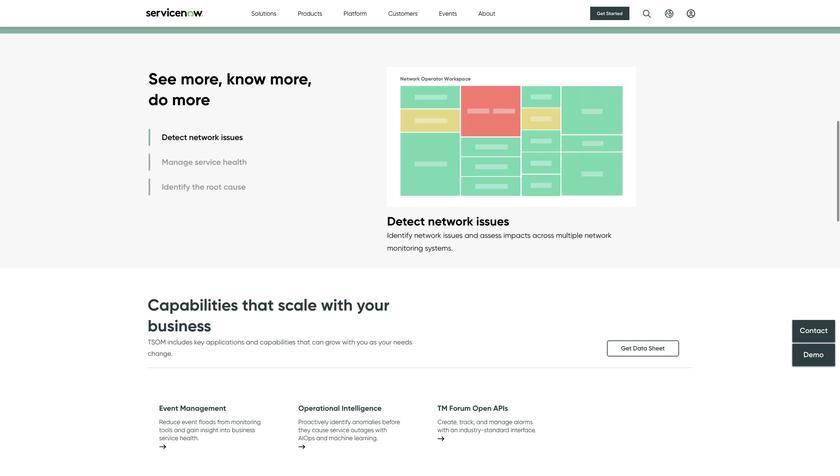 Task type: locate. For each thing, give the bounding box(es) containing it.
with inside proactively identify anomalies before they cause service outages with aiops and machine learning.
[[375, 427, 387, 434]]

get for get data sheet
[[621, 345, 632, 352]]

platform button
[[344, 9, 367, 18]]

2 more, from the left
[[270, 69, 312, 89]]

get left data
[[621, 345, 632, 352]]

applications
[[206, 338, 244, 346]]

get
[[597, 10, 605, 16], [621, 345, 632, 352]]

1 vertical spatial identify
[[387, 231, 413, 240]]

service down tools
[[159, 435, 178, 442]]

0 horizontal spatial that
[[242, 295, 274, 315]]

0 horizontal spatial service
[[159, 435, 178, 442]]

anomalies
[[352, 419, 381, 426]]

0 horizontal spatial more,
[[181, 69, 223, 89]]

0 horizontal spatial issues
[[221, 133, 243, 142]]

1 more, from the left
[[181, 69, 223, 89]]

identify inside detect network issues identify network issues and assess impacts across multiple network monitoring systems.
[[387, 231, 413, 240]]

an
[[451, 427, 458, 434]]

service
[[195, 157, 221, 167], [330, 427, 349, 434], [159, 435, 178, 442]]

0 vertical spatial get
[[597, 10, 605, 16]]

more,
[[181, 69, 223, 89], [270, 69, 312, 89]]

forum
[[449, 404, 471, 413]]

and up industry-
[[477, 419, 488, 426]]

business up includes
[[148, 316, 211, 336]]

started
[[606, 10, 623, 16]]

operational
[[298, 404, 340, 413]]

manage
[[489, 419, 513, 426]]

and right aiops
[[316, 435, 328, 442]]

0 vertical spatial your
[[357, 295, 390, 315]]

1 vertical spatial detect
[[387, 214, 425, 229]]

1 vertical spatial business
[[232, 427, 255, 434]]

outages
[[351, 427, 374, 434]]

open
[[473, 404, 492, 413]]

scale
[[278, 295, 317, 315]]

1 horizontal spatial business
[[232, 427, 255, 434]]

1 vertical spatial get
[[621, 345, 632, 352]]

0 vertical spatial issues
[[221, 133, 243, 142]]

1 horizontal spatial detect
[[387, 214, 425, 229]]

insight
[[200, 427, 218, 434]]

0 horizontal spatial get
[[597, 10, 605, 16]]

and left assess
[[465, 231, 478, 240]]

get started
[[597, 10, 623, 16]]

2 vertical spatial service
[[159, 435, 178, 442]]

issues up assess
[[476, 214, 509, 229]]

alarms
[[514, 419, 533, 426]]

proactively
[[298, 419, 329, 426]]

health.
[[180, 435, 199, 442]]

before
[[382, 419, 400, 426]]

interface.
[[511, 427, 536, 434]]

grow
[[325, 338, 341, 346]]

detect
[[162, 133, 187, 142], [387, 214, 425, 229]]

business right the into
[[232, 427, 255, 434]]

0 vertical spatial business
[[148, 316, 211, 336]]

2 horizontal spatial issues
[[476, 214, 509, 229]]

servicenow image
[[145, 8, 204, 17]]

products button
[[298, 9, 322, 18]]

industry-
[[459, 427, 484, 434]]

and inside create, track, and manage alarms with an industry-standard interface.
[[477, 419, 488, 426]]

2 vertical spatial issues
[[443, 231, 463, 240]]

that
[[242, 295, 274, 315], [297, 338, 310, 346]]

0 vertical spatial cause
[[224, 182, 246, 192]]

more
[[172, 90, 210, 110]]

1 horizontal spatial get
[[621, 345, 632, 352]]

event
[[182, 419, 197, 426]]

0 vertical spatial monitoring
[[387, 244, 423, 252]]

apis
[[494, 404, 508, 413]]

issues up systems.
[[443, 231, 463, 240]]

0 vertical spatial identify
[[162, 182, 190, 192]]

solutions button
[[251, 9, 277, 18]]

issues inside detect network issues link
[[221, 133, 243, 142]]

network
[[189, 133, 219, 142], [428, 214, 473, 229], [414, 231, 441, 240], [585, 231, 612, 240]]

1 horizontal spatial more,
[[270, 69, 312, 89]]

aiops
[[298, 435, 315, 442]]

solutions
[[251, 10, 277, 17]]

create, track, and manage alarms with an industry-standard interface.
[[438, 419, 536, 434]]

and up 'health.'
[[174, 427, 185, 434]]

machine
[[329, 435, 353, 442]]

get left started
[[597, 10, 605, 16]]

1 vertical spatial monitoring
[[231, 419, 261, 426]]

1 horizontal spatial that
[[297, 338, 310, 346]]

service up identify the root cause
[[195, 157, 221, 167]]

and left capabilities at the left bottom of the page
[[246, 338, 258, 346]]

1 vertical spatial issues
[[476, 214, 509, 229]]

1 horizontal spatial service
[[195, 157, 221, 167]]

0 vertical spatial service
[[195, 157, 221, 167]]

detect inside detect network issues link
[[162, 133, 187, 142]]

0 horizontal spatial detect
[[162, 133, 187, 142]]

capabilities that scale with your business tsom includes key applications and capabilities that can grow with you as your needs change.
[[148, 295, 412, 358]]

1 horizontal spatial monitoring
[[387, 244, 423, 252]]

service down identify
[[330, 427, 349, 434]]

systems.
[[425, 244, 453, 252]]

1 vertical spatial cause
[[312, 427, 329, 434]]

and
[[465, 231, 478, 240], [246, 338, 258, 346], [477, 419, 488, 426], [174, 427, 185, 434], [316, 435, 328, 442]]

2 horizontal spatial service
[[330, 427, 349, 434]]

from
[[217, 419, 230, 426]]

your
[[357, 295, 390, 315], [379, 338, 392, 346]]

0 vertical spatial detect
[[162, 133, 187, 142]]

into
[[220, 427, 230, 434]]

1 vertical spatial service
[[330, 427, 349, 434]]

0 horizontal spatial business
[[148, 316, 211, 336]]

1 horizontal spatial cause
[[312, 427, 329, 434]]

cause down proactively
[[312, 427, 329, 434]]

cause right root
[[224, 182, 246, 192]]

monitoring
[[387, 244, 423, 252], [231, 419, 261, 426]]

cause inside proactively identify anomalies before they cause service outages with aiops and machine learning.
[[312, 427, 329, 434]]

and inside reduce event floods from monitoring tools and gain insight into business service health.
[[174, 427, 185, 434]]

0 horizontal spatial cause
[[224, 182, 246, 192]]

0 vertical spatial that
[[242, 295, 274, 315]]

cause
[[224, 182, 246, 192], [312, 427, 329, 434]]

1 horizontal spatial identify
[[387, 231, 413, 240]]

1 vertical spatial that
[[297, 338, 310, 346]]

business
[[148, 316, 211, 336], [232, 427, 255, 434]]

get data sheet
[[621, 345, 665, 352]]

detect inside detect network issues identify network issues and assess impacts across multiple network monitoring systems.
[[387, 214, 425, 229]]

manage
[[162, 157, 193, 167]]

identify the root cause
[[162, 182, 246, 192]]

issues
[[221, 133, 243, 142], [476, 214, 509, 229], [443, 231, 463, 240]]

capabilities
[[148, 295, 238, 315]]

get started link
[[590, 7, 629, 20]]

you
[[357, 338, 368, 346]]

0 horizontal spatial monitoring
[[231, 419, 261, 426]]

technology software for operators to detect issues image
[[387, 60, 636, 214]]

issues up health at the left top of page
[[221, 133, 243, 142]]



Task type: vqa. For each thing, say whether or not it's contained in the screenshot.
Servicenow image
yes



Task type: describe. For each thing, give the bounding box(es) containing it.
includes
[[168, 338, 193, 346]]

tools
[[159, 427, 173, 434]]

can
[[312, 338, 324, 346]]

health
[[223, 157, 247, 167]]

contact
[[800, 327, 828, 336]]

event
[[159, 404, 178, 413]]

proactively identify anomalies before they cause service outages with aiops and machine learning.
[[298, 419, 400, 442]]

with inside create, track, and manage alarms with an industry-standard interface.
[[438, 427, 449, 434]]

and inside detect network issues identify network issues and assess impacts across multiple network monitoring systems.
[[465, 231, 478, 240]]

standard
[[484, 427, 509, 434]]

demo
[[804, 351, 824, 360]]

service inside proactively identify anomalies before they cause service outages with aiops and machine learning.
[[330, 427, 349, 434]]

operational intelligence
[[298, 404, 382, 413]]

monitoring inside reduce event floods from monitoring tools and gain insight into business service health.
[[231, 419, 261, 426]]

detect network issues identify network issues and assess impacts across multiple network monitoring systems.
[[387, 214, 612, 252]]

gain
[[187, 427, 199, 434]]

1 vertical spatial your
[[379, 338, 392, 346]]

track,
[[460, 419, 475, 426]]

events button
[[439, 9, 457, 18]]

customers button
[[388, 9, 418, 18]]

management
[[180, 404, 226, 413]]

tm forum open apis
[[438, 404, 508, 413]]

service inside reduce event floods from monitoring tools and gain insight into business service health.
[[159, 435, 178, 442]]

know
[[227, 69, 266, 89]]

multiple
[[556, 231, 583, 240]]

event management
[[159, 404, 226, 413]]

the
[[192, 182, 204, 192]]

get for get started
[[597, 10, 605, 16]]

issues for detect network issues
[[221, 133, 243, 142]]

see more, know more, do more
[[148, 69, 312, 110]]

floods
[[199, 419, 216, 426]]

needs
[[393, 338, 412, 346]]

key
[[194, 338, 204, 346]]

and inside the "capabilities that scale with your business tsom includes key applications and capabilities that can grow with you as your needs change."
[[246, 338, 258, 346]]

customers
[[388, 10, 418, 17]]

monitoring inside detect network issues identify network issues and assess impacts across multiple network monitoring systems.
[[387, 244, 423, 252]]

about button
[[479, 9, 496, 18]]

reduce
[[159, 419, 180, 426]]

reduce event floods from monitoring tools and gain insight into business service health.
[[159, 419, 261, 442]]

detect network issues link
[[148, 129, 249, 146]]

detect network issues
[[162, 133, 243, 142]]

identify the root cause link
[[148, 179, 249, 195]]

detect for detect network issues
[[162, 133, 187, 142]]

0 horizontal spatial identify
[[162, 182, 190, 192]]

tm
[[438, 404, 448, 413]]

root
[[206, 182, 222, 192]]

create,
[[438, 419, 458, 426]]

assess
[[480, 231, 502, 240]]

do
[[148, 90, 168, 110]]

change.
[[148, 350, 173, 358]]

get data sheet link
[[607, 341, 679, 357]]

as
[[370, 338, 377, 346]]

capabilities
[[260, 338, 296, 346]]

about
[[479, 10, 496, 17]]

demo link
[[793, 344, 835, 366]]

issues for detect network issues identify network issues and assess impacts across multiple network monitoring systems.
[[476, 214, 509, 229]]

manage service health
[[162, 157, 247, 167]]

learning.
[[354, 435, 378, 442]]

intelligence
[[342, 404, 382, 413]]

data
[[633, 345, 647, 352]]

products
[[298, 10, 322, 17]]

1 horizontal spatial issues
[[443, 231, 463, 240]]

events
[[439, 10, 457, 17]]

they
[[298, 427, 311, 434]]

contact link
[[793, 320, 835, 342]]

detect for detect network issues identify network issues and assess impacts across multiple network monitoring systems.
[[387, 214, 425, 229]]

impacts
[[504, 231, 531, 240]]

business inside the "capabilities that scale with your business tsom includes key applications and capabilities that can grow with you as your needs change."
[[148, 316, 211, 336]]

go to servicenow account image
[[687, 9, 695, 18]]

see
[[148, 69, 177, 89]]

across
[[533, 231, 554, 240]]

business inside reduce event floods from monitoring tools and gain insight into business service health.
[[232, 427, 255, 434]]

sheet
[[649, 345, 665, 352]]

platform
[[344, 10, 367, 17]]

and inside proactively identify anomalies before they cause service outages with aiops and machine learning.
[[316, 435, 328, 442]]

tsom
[[148, 338, 166, 346]]

manage service health link
[[148, 154, 249, 171]]

identify
[[330, 419, 351, 426]]



